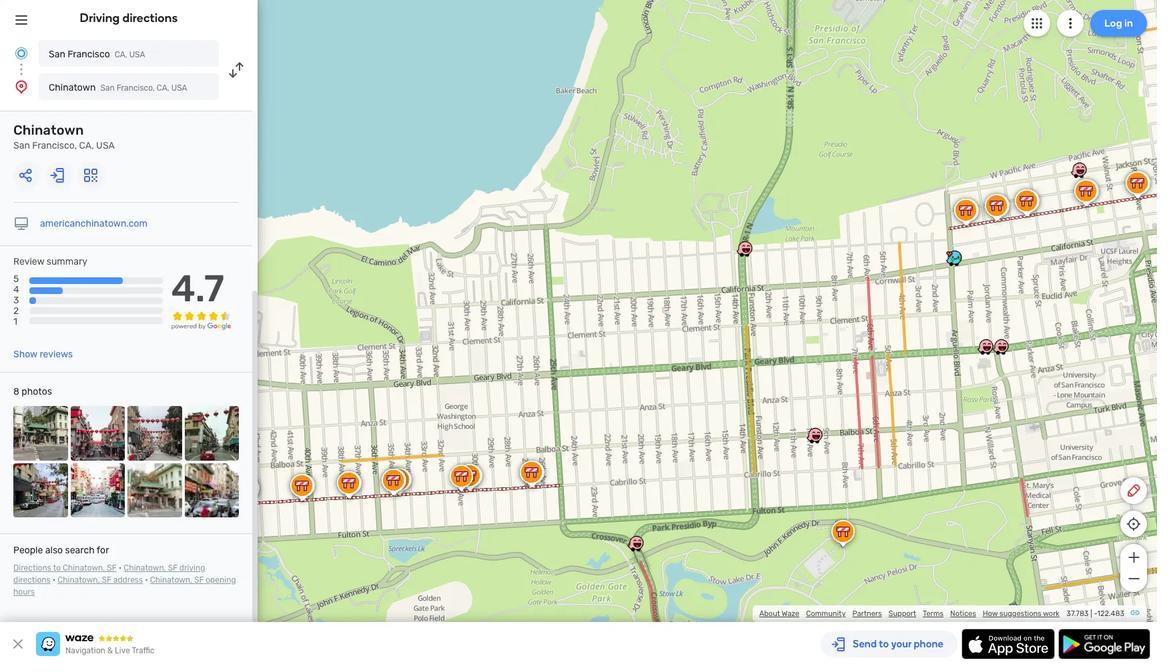 Task type: vqa. For each thing, say whether or not it's contained in the screenshot.
TO
yes



Task type: describe. For each thing, give the bounding box(es) containing it.
notices link
[[950, 610, 976, 619]]

link image
[[1130, 608, 1140, 619]]

opening
[[206, 576, 236, 585]]

pencil image
[[1126, 483, 1142, 499]]

search
[[65, 545, 95, 557]]

driving directions
[[80, 11, 178, 25]]

5
[[13, 274, 19, 285]]

1 horizontal spatial directions
[[122, 11, 178, 25]]

suggestions
[[1000, 610, 1042, 619]]

0 vertical spatial chinatown san francisco, ca, usa
[[49, 82, 187, 93]]

community
[[806, 610, 846, 619]]

to
[[53, 564, 61, 573]]

ca, inside san francisco ca, usa
[[115, 50, 127, 59]]

4
[[13, 284, 19, 296]]

image 5 of chinatown, sf image
[[13, 464, 68, 518]]

navigation & live traffic
[[65, 647, 154, 656]]

about waze community partners support terms notices how suggestions work
[[759, 610, 1060, 619]]

show reviews
[[13, 349, 73, 360]]

sf for driving
[[168, 564, 177, 573]]

directions to chinatown, sf
[[13, 564, 117, 573]]

people also search for
[[13, 545, 109, 557]]

&
[[107, 647, 113, 656]]

directions inside 'chinatown, sf driving directions'
[[13, 576, 51, 585]]

1 vertical spatial chinatown
[[13, 122, 84, 138]]

0 horizontal spatial ca,
[[79, 140, 94, 151]]

1 vertical spatial san
[[100, 83, 115, 93]]

people
[[13, 545, 43, 557]]

about
[[759, 610, 780, 619]]

1 vertical spatial ca,
[[157, 83, 169, 93]]

community link
[[806, 610, 846, 619]]

partners link
[[853, 610, 882, 619]]

chinatown, sf opening hours
[[13, 576, 236, 597]]

1 horizontal spatial san
[[49, 49, 65, 60]]

image 8 of chinatown, sf image
[[185, 464, 239, 518]]

0 vertical spatial francisco,
[[117, 83, 155, 93]]

image 4 of chinatown, sf image
[[185, 406, 239, 461]]

notices
[[950, 610, 976, 619]]

directions to chinatown, sf link
[[13, 564, 117, 573]]

chinatown, for chinatown, sf driving directions
[[124, 564, 166, 573]]

americanchinatown.com
[[40, 218, 148, 230]]

3
[[13, 295, 19, 306]]

directions
[[13, 564, 51, 573]]

francisco
[[68, 49, 110, 60]]

1 vertical spatial chinatown san francisco, ca, usa
[[13, 122, 115, 151]]

chinatown, sf address
[[58, 576, 143, 585]]

image 7 of chinatown, sf image
[[127, 464, 182, 518]]

chinatown, down 'search'
[[63, 564, 105, 573]]

2
[[13, 306, 19, 317]]

chinatown, for chinatown, sf opening hours
[[150, 576, 192, 585]]

review
[[13, 256, 44, 268]]

location image
[[13, 79, 29, 95]]

also
[[45, 545, 63, 557]]

37.783 | -122.483
[[1067, 610, 1124, 619]]

x image
[[10, 637, 26, 653]]

sf for opening
[[194, 576, 204, 585]]

support link
[[889, 610, 916, 619]]

show
[[13, 349, 37, 360]]

image 2 of chinatown, sf image
[[70, 406, 125, 461]]

|
[[1091, 610, 1092, 619]]

zoom in image
[[1125, 550, 1142, 566]]

current location image
[[13, 45, 29, 61]]

computer image
[[13, 216, 29, 232]]



Task type: locate. For each thing, give the bounding box(es) containing it.
1 horizontal spatial usa
[[129, 50, 145, 59]]

support
[[889, 610, 916, 619]]

2 horizontal spatial ca,
[[157, 83, 169, 93]]

1 horizontal spatial ca,
[[115, 50, 127, 59]]

chinatown down francisco
[[49, 82, 96, 93]]

sf inside chinatown, sf opening hours
[[194, 576, 204, 585]]

how suggestions work link
[[983, 610, 1060, 619]]

image 3 of chinatown, sf image
[[127, 406, 182, 461]]

summary
[[47, 256, 87, 268]]

partners
[[853, 610, 882, 619]]

for
[[97, 545, 109, 557]]

photos
[[22, 386, 52, 398]]

2 horizontal spatial san
[[100, 83, 115, 93]]

0 vertical spatial usa
[[129, 50, 145, 59]]

1 vertical spatial francisco,
[[32, 140, 77, 151]]

san left francisco
[[49, 49, 65, 60]]

5 4 3 2 1
[[13, 274, 19, 328]]

traffic
[[132, 647, 154, 656]]

0 vertical spatial ca,
[[115, 50, 127, 59]]

waze
[[782, 610, 799, 619]]

chinatown, sf address link
[[58, 576, 143, 585]]

1 vertical spatial directions
[[13, 576, 51, 585]]

sf inside 'chinatown, sf driving directions'
[[168, 564, 177, 573]]

san down the location image
[[13, 140, 30, 151]]

chinatown san francisco, ca, usa down the location image
[[13, 122, 115, 151]]

ca,
[[115, 50, 127, 59], [157, 83, 169, 93], [79, 140, 94, 151]]

sf
[[107, 564, 117, 573], [168, 564, 177, 573], [102, 576, 111, 585], [194, 576, 204, 585]]

chinatown, down directions to chinatown, sf
[[58, 576, 100, 585]]

san
[[49, 49, 65, 60], [100, 83, 115, 93], [13, 140, 30, 151]]

2 vertical spatial san
[[13, 140, 30, 151]]

chinatown, up address
[[124, 564, 166, 573]]

work
[[1043, 610, 1060, 619]]

san down san francisco ca, usa
[[100, 83, 115, 93]]

hours
[[13, 588, 35, 597]]

chinatown, for chinatown, sf address
[[58, 576, 100, 585]]

8 photos
[[13, 386, 52, 398]]

2 vertical spatial usa
[[96, 140, 115, 151]]

1 horizontal spatial francisco,
[[117, 83, 155, 93]]

0 vertical spatial san
[[49, 49, 65, 60]]

0 horizontal spatial francisco,
[[32, 140, 77, 151]]

chinatown, sf opening hours link
[[13, 576, 236, 597]]

how
[[983, 610, 998, 619]]

usa
[[129, 50, 145, 59], [171, 83, 187, 93], [96, 140, 115, 151]]

zoom out image
[[1125, 571, 1142, 587]]

122.483
[[1097, 610, 1124, 619]]

sf for address
[[102, 576, 111, 585]]

americanchinatown.com link
[[40, 218, 148, 230]]

directions right driving
[[122, 11, 178, 25]]

4.7
[[171, 267, 224, 311]]

8
[[13, 386, 19, 398]]

1 vertical spatial usa
[[171, 83, 187, 93]]

live
[[115, 647, 130, 656]]

chinatown,
[[63, 564, 105, 573], [124, 564, 166, 573], [58, 576, 100, 585], [150, 576, 192, 585]]

francisco,
[[117, 83, 155, 93], [32, 140, 77, 151]]

chinatown, sf driving directions
[[13, 564, 205, 585]]

chinatown, inside chinatown, sf opening hours
[[150, 576, 192, 585]]

chinatown down the location image
[[13, 122, 84, 138]]

1
[[13, 317, 17, 328]]

chinatown, down the driving
[[150, 576, 192, 585]]

2 horizontal spatial usa
[[171, 83, 187, 93]]

0 vertical spatial directions
[[122, 11, 178, 25]]

2 vertical spatial ca,
[[79, 140, 94, 151]]

directions
[[122, 11, 178, 25], [13, 576, 51, 585]]

0 horizontal spatial san
[[13, 140, 30, 151]]

san francisco ca, usa
[[49, 49, 145, 60]]

terms link
[[923, 610, 944, 619]]

navigation
[[65, 647, 105, 656]]

review summary
[[13, 256, 87, 268]]

0 horizontal spatial directions
[[13, 576, 51, 585]]

chinatown san francisco, ca, usa
[[49, 82, 187, 93], [13, 122, 115, 151]]

-
[[1094, 610, 1097, 619]]

driving
[[179, 564, 205, 573]]

image 6 of chinatown, sf image
[[70, 464, 125, 518]]

reviews
[[40, 349, 73, 360]]

usa inside san francisco ca, usa
[[129, 50, 145, 59]]

about waze link
[[759, 610, 799, 619]]

driving
[[80, 11, 120, 25]]

address
[[113, 576, 143, 585]]

directions down 'directions'
[[13, 576, 51, 585]]

terms
[[923, 610, 944, 619]]

chinatown, inside 'chinatown, sf driving directions'
[[124, 564, 166, 573]]

image 1 of chinatown, sf image
[[13, 406, 68, 461]]

0 horizontal spatial usa
[[96, 140, 115, 151]]

37.783
[[1067, 610, 1089, 619]]

chinatown, sf driving directions link
[[13, 564, 205, 585]]

chinatown
[[49, 82, 96, 93], [13, 122, 84, 138]]

chinatown san francisco, ca, usa down san francisco ca, usa
[[49, 82, 187, 93]]

0 vertical spatial chinatown
[[49, 82, 96, 93]]



